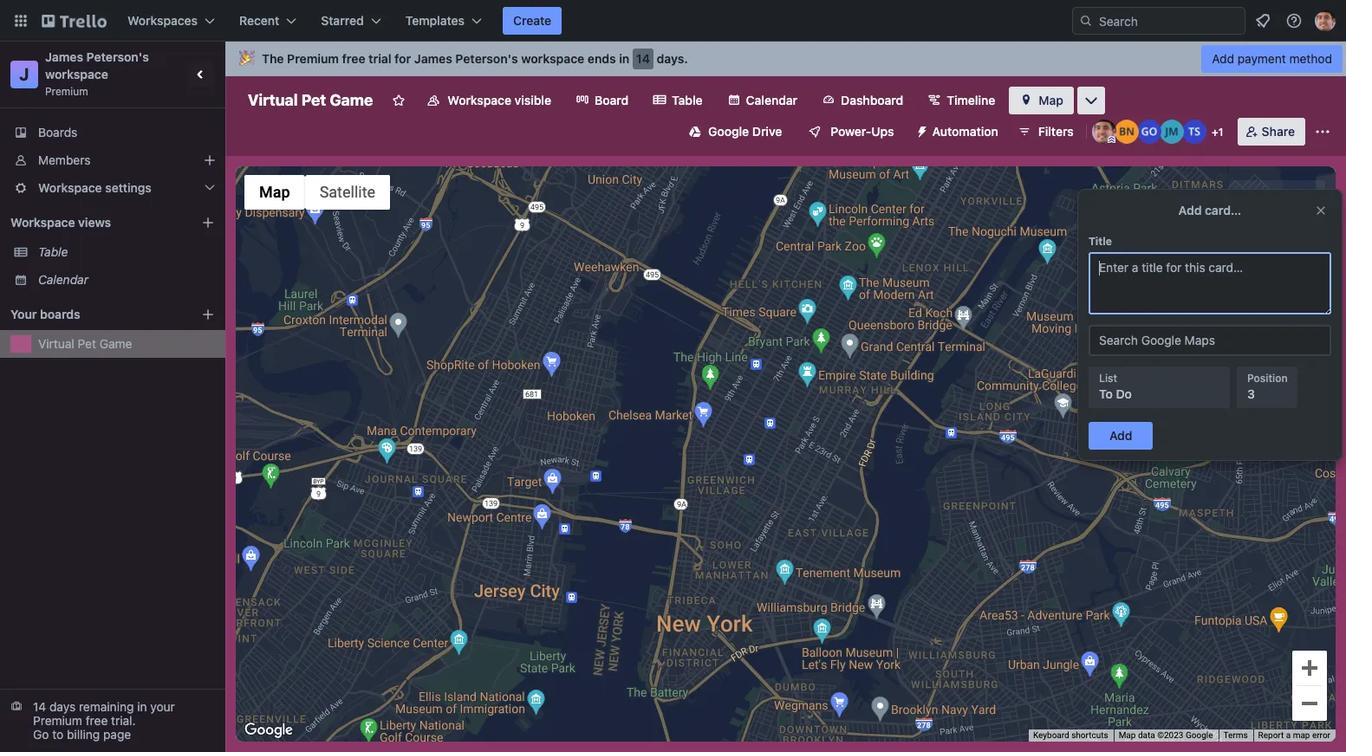 Task type: describe. For each thing, give the bounding box(es) containing it.
dashboard
[[841, 93, 904, 107]]

virtual inside text box
[[248, 91, 298, 109]]

power-
[[831, 124, 871, 139]]

boards
[[40, 307, 80, 322]]

power-ups
[[831, 124, 894, 139]]

0 vertical spatial free
[[342, 51, 366, 66]]

add for add a card
[[1253, 186, 1276, 201]]

add payment method
[[1212, 51, 1332, 66]]

virtual pet game inside "link"
[[38, 336, 132, 351]]

shortcuts
[[1072, 731, 1108, 740]]

create
[[513, 13, 552, 28]]

recent button
[[229, 7, 307, 35]]

trial.
[[111, 713, 136, 728]]

add board image
[[201, 308, 215, 322]]

workspace for workspace visible
[[448, 93, 511, 107]]

Board name text field
[[239, 87, 382, 114]]

menu bar containing map
[[244, 175, 390, 210]]

title
[[1089, 235, 1112, 248]]

map for map popup button
[[259, 183, 290, 201]]

ups
[[871, 124, 894, 139]]

1 horizontal spatial calendar
[[746, 93, 798, 107]]

card
[[1290, 186, 1315, 201]]

0 horizontal spatial table
[[38, 244, 68, 259]]

Search field
[[1093, 8, 1245, 34]]

james inside "james peterson's workspace premium"
[[45, 49, 83, 64]]

trial
[[369, 51, 391, 66]]

your boards with 1 items element
[[10, 304, 175, 325]]

google image
[[240, 720, 297, 742]]

workspace visible button
[[416, 87, 562, 114]]

premium inside "james peterson's workspace premium"
[[45, 85, 88, 98]]

gary orlando (garyorlando) image
[[1137, 120, 1161, 144]]

14 days remaining in your premium free trial. go to billing page
[[33, 700, 175, 742]]

3
[[1247, 387, 1255, 401]]

virtual pet game inside text box
[[248, 91, 373, 109]]

to
[[1099, 387, 1113, 401]]

workspace for workspace settings
[[38, 180, 102, 195]]

+ 1
[[1212, 126, 1224, 139]]

game inside "link"
[[99, 336, 132, 351]]

map
[[1293, 731, 1310, 740]]

1 horizontal spatial table link
[[643, 87, 713, 114]]

ends
[[588, 51, 616, 66]]

Enter a title for this card… text field
[[1089, 252, 1332, 315]]

in inside 14 days remaining in your premium free trial. go to billing page
[[137, 700, 147, 714]]

keyboard
[[1033, 731, 1070, 740]]

premium inside 14 days remaining in your premium free trial. go to billing page
[[33, 713, 82, 728]]

sm image
[[1234, 186, 1252, 203]]

board link
[[565, 87, 639, 114]]

1 horizontal spatial james
[[414, 51, 452, 66]]

automation button
[[908, 118, 1009, 146]]

0 vertical spatial calendar link
[[717, 87, 808, 114]]

sm image
[[908, 118, 932, 142]]

starred button
[[311, 7, 392, 35]]

0 horizontal spatial james peterson (jamespeterson93) image
[[1092, 120, 1116, 144]]

add a card link
[[1229, 180, 1325, 208]]

position 3
[[1247, 372, 1288, 401]]

customize views image
[[1083, 92, 1100, 109]]

star or unstar board image
[[392, 94, 406, 107]]

starred
[[321, 13, 364, 28]]

remaining
[[79, 700, 134, 714]]

report a map error
[[1258, 731, 1331, 740]]

your
[[10, 307, 37, 322]]

confetti image
[[239, 51, 255, 66]]

search image
[[1079, 14, 1093, 28]]

satellite button
[[305, 175, 390, 210]]

automation
[[932, 124, 998, 139]]

0 horizontal spatial calendar link
[[38, 271, 215, 289]]

show menu image
[[1314, 123, 1332, 140]]

a for report
[[1286, 731, 1291, 740]]

virtual inside "link"
[[38, 336, 74, 351]]

0 vertical spatial 14
[[636, 51, 650, 66]]

share button
[[1238, 118, 1306, 146]]

game inside text box
[[330, 91, 373, 109]]

data
[[1138, 731, 1155, 740]]

workspaces button
[[117, 7, 225, 35]]

map link
[[1009, 87, 1074, 114]]

card…
[[1205, 203, 1242, 218]]

add payment method link
[[1202, 45, 1343, 73]]

workspaces
[[127, 13, 198, 28]]

templates button
[[395, 7, 492, 35]]

primary element
[[0, 0, 1346, 42]]

days
[[49, 700, 76, 714]]

create button
[[503, 7, 562, 35]]

drive
[[752, 124, 782, 139]]

0 vertical spatial premium
[[287, 51, 339, 66]]

settings
[[105, 180, 152, 195]]

add for add card…
[[1179, 203, 1202, 218]]

payment
[[1238, 51, 1286, 66]]

recent
[[239, 13, 279, 28]]

virtual pet game link
[[38, 335, 215, 353]]

+
[[1212, 126, 1219, 139]]

peterson's inside "james peterson's workspace premium"
[[86, 49, 149, 64]]

go
[[33, 727, 49, 742]]

terms link
[[1224, 731, 1248, 740]]

pet inside "link"
[[78, 336, 96, 351]]

in inside banner
[[619, 51, 630, 66]]

list to do
[[1099, 372, 1132, 401]]

banner containing 🎉
[[225, 42, 1346, 76]]

billing
[[67, 727, 100, 742]]

james peterson (jamespeterson93) image inside 'primary' element
[[1315, 10, 1336, 31]]



Task type: vqa. For each thing, say whether or not it's contained in the screenshot.
MEMBERS Link
yes



Task type: locate. For each thing, give the bounding box(es) containing it.
workspace views
[[10, 215, 111, 230]]

workspace inside button
[[448, 93, 511, 107]]

0 vertical spatial table link
[[643, 87, 713, 114]]

1 horizontal spatial 14
[[636, 51, 650, 66]]

1 vertical spatial virtual
[[38, 336, 74, 351]]

j
[[19, 64, 29, 84]]

to
[[52, 727, 63, 742]]

method
[[1290, 51, 1332, 66]]

page
[[103, 727, 131, 742]]

workspace settings button
[[0, 174, 225, 202]]

a left card
[[1280, 186, 1286, 201]]

your boards
[[10, 307, 80, 322]]

in right ends
[[619, 51, 630, 66]]

0 vertical spatial map
[[1039, 93, 1064, 107]]

0 vertical spatial table
[[672, 93, 703, 107]]

calendar up drive
[[746, 93, 798, 107]]

table link up google drive icon
[[643, 87, 713, 114]]

map data ©2023 google
[[1119, 731, 1213, 740]]

None submit
[[1089, 422, 1153, 450]]

google drive button
[[679, 118, 793, 146]]

google inside button
[[708, 124, 749, 139]]

timeline
[[947, 93, 995, 107]]

add right sm icon
[[1253, 186, 1276, 201]]

peterson's up workspace visible button
[[456, 51, 518, 66]]

do
[[1116, 387, 1132, 401]]

game
[[330, 91, 373, 109], [99, 336, 132, 351]]

map up filters
[[1039, 93, 1064, 107]]

0 horizontal spatial calendar
[[38, 272, 88, 287]]

map inside popup button
[[259, 183, 290, 201]]

dashboard link
[[812, 87, 914, 114]]

share
[[1262, 124, 1295, 139]]

1 horizontal spatial table
[[672, 93, 703, 107]]

0 vertical spatial a
[[1280, 186, 1286, 201]]

workspace navigation collapse icon image
[[189, 62, 213, 87]]

ben nelson (bennelson96) image
[[1115, 120, 1139, 144]]

google drive
[[708, 124, 782, 139]]

0 vertical spatial workspace
[[448, 93, 511, 107]]

1 horizontal spatial add
[[1212, 51, 1234, 66]]

14 left days
[[33, 700, 46, 714]]

peterson's inside banner
[[456, 51, 518, 66]]

open information menu image
[[1286, 12, 1303, 29]]

templates
[[405, 13, 465, 28]]

workspace down create button
[[521, 51, 585, 66]]

calendar link up your boards with 1 items element
[[38, 271, 215, 289]]

Search Google Maps text field
[[1089, 325, 1332, 356]]

game left star or unstar board image
[[330, 91, 373, 109]]

free inside 14 days remaining in your premium free trial. go to billing page
[[86, 713, 108, 728]]

14 left days.
[[636, 51, 650, 66]]

table down workspace views
[[38, 244, 68, 259]]

1 vertical spatial a
[[1286, 731, 1291, 740]]

for
[[395, 51, 411, 66]]

0 horizontal spatial james
[[45, 49, 83, 64]]

1 vertical spatial pet
[[78, 336, 96, 351]]

©2023
[[1157, 731, 1184, 740]]

1 vertical spatial table
[[38, 244, 68, 259]]

your
[[150, 700, 175, 714]]

1 vertical spatial map
[[259, 183, 290, 201]]

0 horizontal spatial pet
[[78, 336, 96, 351]]

1 vertical spatial virtual pet game
[[38, 336, 132, 351]]

a for add
[[1280, 186, 1286, 201]]

position
[[1247, 372, 1288, 385]]

list
[[1099, 372, 1118, 385]]

google right google drive icon
[[708, 124, 749, 139]]

add left payment at the top right of the page
[[1212, 51, 1234, 66]]

calendar
[[746, 93, 798, 107], [38, 272, 88, 287]]

1 horizontal spatial calendar link
[[717, 87, 808, 114]]

workspace inside banner
[[521, 51, 585, 66]]

map button
[[244, 175, 305, 210]]

in left your on the bottom of the page
[[137, 700, 147, 714]]

google
[[708, 124, 749, 139], [1186, 731, 1213, 740]]

0 horizontal spatial table link
[[38, 244, 215, 261]]

1 horizontal spatial virtual
[[248, 91, 298, 109]]

1 vertical spatial workspace
[[45, 67, 108, 81]]

tara schultz (taraschultz7) image
[[1182, 120, 1206, 144]]

power-ups button
[[796, 118, 905, 146]]

days.
[[657, 51, 688, 66]]

1 vertical spatial in
[[137, 700, 147, 714]]

0 horizontal spatial map
[[259, 183, 290, 201]]

this member is an admin of this board. image
[[1108, 136, 1115, 144]]

add for add payment method
[[1212, 51, 1234, 66]]

go to billing page link
[[33, 727, 131, 742]]

map left data
[[1119, 731, 1136, 740]]

1 vertical spatial game
[[99, 336, 132, 351]]

🎉
[[239, 51, 255, 66]]

0 vertical spatial virtual
[[248, 91, 298, 109]]

map region
[[49, 0, 1346, 752]]

workspace for workspace views
[[10, 215, 75, 230]]

map
[[1039, 93, 1064, 107], [259, 183, 290, 201], [1119, 731, 1136, 740]]

0 horizontal spatial in
[[137, 700, 147, 714]]

0 vertical spatial workspace
[[521, 51, 585, 66]]

workspace down 🎉 the premium free trial for james peterson's workspace ends in 14 days.
[[448, 93, 511, 107]]

1 vertical spatial calendar link
[[38, 271, 215, 289]]

banner
[[225, 42, 1346, 76]]

0 horizontal spatial virtual pet game
[[38, 336, 132, 351]]

workspace down members
[[38, 180, 102, 195]]

2 vertical spatial add
[[1179, 203, 1202, 218]]

members link
[[0, 147, 225, 174]]

1 horizontal spatial in
[[619, 51, 630, 66]]

2 horizontal spatial add
[[1253, 186, 1276, 201]]

0 vertical spatial virtual pet game
[[248, 91, 373, 109]]

the
[[262, 51, 284, 66]]

keyboard shortcuts button
[[1033, 730, 1108, 742]]

game down your boards with 1 items element
[[99, 336, 132, 351]]

1 horizontal spatial free
[[342, 51, 366, 66]]

table up google drive icon
[[672, 93, 703, 107]]

1 vertical spatial premium
[[45, 85, 88, 98]]

google right ©2023
[[1186, 731, 1213, 740]]

virtual pet game down your boards with 1 items element
[[38, 336, 132, 351]]

2 vertical spatial map
[[1119, 731, 1136, 740]]

create a view image
[[201, 216, 215, 230]]

1 vertical spatial google
[[1186, 731, 1213, 740]]

0 horizontal spatial google
[[708, 124, 749, 139]]

filters
[[1038, 124, 1074, 139]]

1 vertical spatial calendar
[[38, 272, 88, 287]]

1 vertical spatial table link
[[38, 244, 215, 261]]

james down back to home image
[[45, 49, 83, 64]]

virtual down boards
[[38, 336, 74, 351]]

0 notifications image
[[1253, 10, 1273, 31]]

0 vertical spatial calendar
[[746, 93, 798, 107]]

add left the card… on the right
[[1179, 203, 1202, 218]]

free
[[342, 51, 366, 66], [86, 713, 108, 728]]

j link
[[10, 61, 38, 88]]

james peterson (jamespeterson93) image
[[1315, 10, 1336, 31], [1092, 120, 1116, 144]]

james peterson (jamespeterson93) image right open information menu 'image'
[[1315, 10, 1336, 31]]

1 vertical spatial 14
[[33, 700, 46, 714]]

a left map
[[1286, 731, 1291, 740]]

1 vertical spatial workspace
[[38, 180, 102, 195]]

pet inside text box
[[301, 91, 326, 109]]

james peterson's workspace premium
[[45, 49, 152, 98]]

james right for
[[414, 51, 452, 66]]

1 horizontal spatial pet
[[301, 91, 326, 109]]

map for map data ©2023 google
[[1119, 731, 1136, 740]]

0 vertical spatial game
[[330, 91, 373, 109]]

1 vertical spatial james peterson (jamespeterson93) image
[[1092, 120, 1116, 144]]

jeremy miller (jeremymiller198) image
[[1160, 120, 1184, 144]]

calendar link
[[717, 87, 808, 114], [38, 271, 215, 289]]

workspace left "views"
[[10, 215, 75, 230]]

filters button
[[1012, 118, 1079, 146]]

timeline link
[[917, 87, 1006, 114]]

0 horizontal spatial virtual
[[38, 336, 74, 351]]

0 horizontal spatial free
[[86, 713, 108, 728]]

0 horizontal spatial 14
[[33, 700, 46, 714]]

satellite
[[320, 183, 375, 201]]

workspace right the j
[[45, 67, 108, 81]]

views
[[78, 215, 111, 230]]

calendar link up drive
[[717, 87, 808, 114]]

add a card
[[1253, 186, 1315, 201]]

2 vertical spatial premium
[[33, 713, 82, 728]]

2 horizontal spatial map
[[1119, 731, 1136, 740]]

members
[[38, 153, 91, 167]]

keyboard shortcuts
[[1033, 731, 1108, 740]]

virtual down the the
[[248, 91, 298, 109]]

1 horizontal spatial virtual pet game
[[248, 91, 373, 109]]

0 vertical spatial google
[[708, 124, 749, 139]]

peterson's down back to home image
[[86, 49, 149, 64]]

workspace inside "james peterson's workspace premium"
[[45, 67, 108, 81]]

0 horizontal spatial peterson's
[[86, 49, 149, 64]]

table link
[[643, 87, 713, 114], [38, 244, 215, 261]]

1 horizontal spatial james peterson (jamespeterson93) image
[[1315, 10, 1336, 31]]

james peterson's workspace link
[[45, 49, 152, 81]]

terms
[[1224, 731, 1248, 740]]

map left satellite
[[259, 183, 290, 201]]

1 horizontal spatial peterson's
[[456, 51, 518, 66]]

report
[[1258, 731, 1284, 740]]

workspace
[[448, 93, 511, 107], [38, 180, 102, 195], [10, 215, 75, 230]]

1 horizontal spatial google
[[1186, 731, 1213, 740]]

report a map error link
[[1258, 731, 1331, 740]]

14
[[636, 51, 650, 66], [33, 700, 46, 714]]

workspace inside popup button
[[38, 180, 102, 195]]

0 horizontal spatial workspace
[[45, 67, 108, 81]]

add
[[1212, 51, 1234, 66], [1253, 186, 1276, 201], [1179, 203, 1202, 218]]

1 vertical spatial free
[[86, 713, 108, 728]]

error
[[1312, 731, 1331, 740]]

0 horizontal spatial add
[[1179, 203, 1202, 218]]

1 horizontal spatial game
[[330, 91, 373, 109]]

0 vertical spatial pet
[[301, 91, 326, 109]]

boards
[[38, 125, 77, 140]]

add card…
[[1179, 203, 1242, 218]]

0 vertical spatial in
[[619, 51, 630, 66]]

workspace visible
[[448, 93, 551, 107]]

virtual pet game
[[248, 91, 373, 109], [38, 336, 132, 351]]

workspace settings
[[38, 180, 152, 195]]

1 horizontal spatial workspace
[[521, 51, 585, 66]]

14 inside 14 days remaining in your premium free trial. go to billing page
[[33, 700, 46, 714]]

james peterson (jamespeterson93) image down customize views icon
[[1092, 120, 1116, 144]]

menu bar
[[244, 175, 390, 210]]

0 horizontal spatial game
[[99, 336, 132, 351]]

2 vertical spatial workspace
[[10, 215, 75, 230]]

table link down "views"
[[38, 244, 215, 261]]

🎉 the premium free trial for james peterson's workspace ends in 14 days.
[[239, 51, 688, 66]]

calendar up boards
[[38, 272, 88, 287]]

boards link
[[0, 119, 225, 147]]

1 vertical spatial add
[[1253, 186, 1276, 201]]

0 vertical spatial add
[[1212, 51, 1234, 66]]

a
[[1280, 186, 1286, 201], [1286, 731, 1291, 740]]

google drive icon image
[[689, 126, 701, 138]]

1
[[1219, 126, 1224, 139]]

premium
[[287, 51, 339, 66], [45, 85, 88, 98], [33, 713, 82, 728]]

back to home image
[[42, 7, 107, 35]]

0 vertical spatial james peterson (jamespeterson93) image
[[1315, 10, 1336, 31]]

board
[[595, 93, 629, 107]]

virtual pet game down the the
[[248, 91, 373, 109]]

1 horizontal spatial map
[[1039, 93, 1064, 107]]



